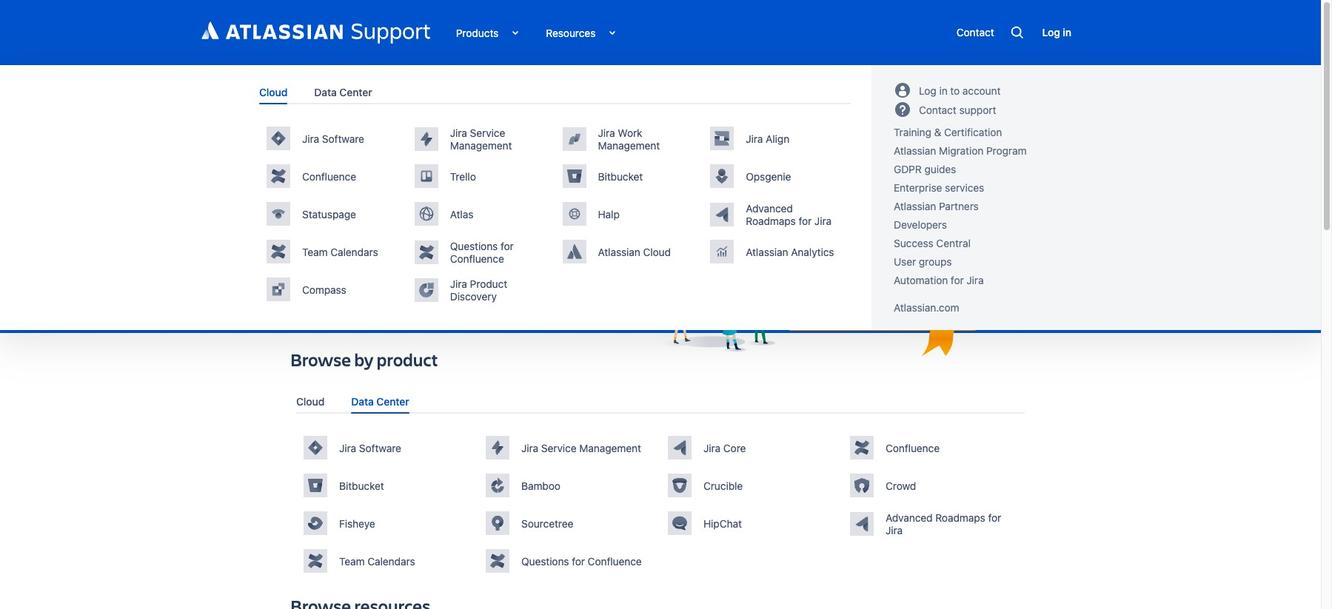 Task type: vqa. For each thing, say whether or not it's contained in the screenshot.
the leftmost not
no



Task type: locate. For each thing, give the bounding box(es) containing it.
0 vertical spatial jira service management link
[[414, 127, 548, 152]]

data for confluence
[[314, 86, 337, 98]]

team calendars link
[[267, 240, 400, 264], [304, 550, 471, 573]]

tab list for jira core
[[290, 389, 1031, 414]]

atlassian down halp link
[[598, 246, 640, 258]]

data center
[[314, 86, 372, 98], [351, 395, 409, 408]]

jira service management up the trello link
[[450, 127, 512, 152]]

questions for confluence for atlas
[[450, 240, 514, 265]]

resources for resources
[[546, 26, 596, 39]]

for down the groups
[[951, 274, 964, 287]]

for up analytics
[[799, 215, 812, 227]]

0 horizontal spatial questions
[[450, 240, 498, 253]]

1 vertical spatial data
[[351, 395, 374, 408]]

1 horizontal spatial roadmaps
[[935, 512, 985, 524]]

get
[[290, 116, 332, 151]]

contact left search page icon
[[957, 26, 994, 39]]

2 vertical spatial cloud
[[296, 395, 325, 408]]

0 horizontal spatial advanced roadmaps for jira
[[746, 202, 832, 227]]

atlassian logo image
[[201, 21, 430, 44]]

team calendars down fisheye "link"
[[339, 555, 415, 568]]

1 horizontal spatial questions
[[521, 555, 569, 568]]

0 horizontal spatial bitbucket
[[339, 480, 384, 492]]

advanced roadmaps for jira link for crowd
[[850, 512, 1017, 537]]

1 horizontal spatial log
[[1042, 26, 1060, 39]]

0 vertical spatial roadmaps
[[746, 215, 796, 227]]

jira inside jira align link
[[746, 132, 763, 145]]

for
[[374, 195, 396, 219], [799, 215, 812, 227], [501, 240, 514, 253], [951, 274, 964, 287], [988, 512, 1001, 524], [572, 555, 585, 568]]

jira service management up bamboo link
[[521, 442, 641, 454]]

atlassian
[[450, 116, 557, 151], [894, 144, 936, 157], [894, 200, 936, 213], [598, 246, 640, 258], [746, 246, 788, 258]]

0 vertical spatial team calendars link
[[267, 240, 400, 264]]

bamboo link
[[486, 474, 653, 498]]

log
[[1042, 26, 1060, 39], [919, 84, 937, 97]]

global hero book people image
[[783, 96, 1049, 363]]

confluence link
[[267, 165, 400, 188], [850, 436, 1017, 460]]

jira service management inside "link"
[[521, 442, 641, 454]]

questions for confluence link down "sourcetree" link on the bottom of the page
[[486, 550, 653, 573]]

0 vertical spatial software
[[322, 132, 364, 145]]

for down atlas link
[[501, 240, 514, 253]]

0 vertical spatial bitbucket
[[598, 170, 643, 183]]

jira inside jira work management
[[598, 127, 615, 139]]

1 vertical spatial questions for confluence
[[521, 555, 642, 568]]

0 horizontal spatial confluence link
[[267, 165, 400, 188]]

questions down sourcetree
[[521, 555, 569, 568]]

0 vertical spatial team
[[302, 246, 328, 258]]

atlassian down training
[[894, 144, 936, 157]]

1 vertical spatial team calendars link
[[304, 550, 471, 573]]

1 vertical spatial questions for confluence link
[[486, 550, 653, 573]]

jira
[[450, 127, 467, 139], [598, 127, 615, 139], [302, 132, 319, 145], [746, 132, 763, 145], [814, 215, 832, 227], [967, 274, 984, 287], [450, 278, 467, 290], [339, 442, 356, 454], [521, 442, 538, 454], [703, 442, 721, 454], [886, 524, 903, 537]]

0 vertical spatial jira software
[[302, 132, 364, 145]]

advanced roadmaps for jira down crowd link
[[886, 512, 1001, 537]]

for left users at left top
[[374, 195, 396, 219]]

tab list for jira work management
[[253, 80, 857, 105]]

1 vertical spatial log
[[919, 84, 937, 97]]

management for jira core
[[579, 442, 641, 454]]

advanced for opsgenie
[[746, 202, 793, 215]]

services up atlas link
[[445, 148, 538, 184]]

1 horizontal spatial center
[[376, 395, 409, 408]]

team calendars link down fisheye "link"
[[304, 550, 471, 573]]

cloud down halp link
[[643, 246, 671, 258]]

1 vertical spatial data center tab
[[345, 389, 415, 414]]

question mark icon image
[[894, 101, 912, 118]]

log in link
[[1035, 21, 1079, 44]]

contact up &
[[919, 103, 957, 116]]

log right search page icon
[[1042, 26, 1060, 39]]

1 vertical spatial advanced
[[886, 512, 933, 524]]

1 vertical spatial advanced roadmaps for jira
[[886, 512, 1001, 537]]

advanced down "opsgenie"
[[746, 202, 793, 215]]

halp link
[[562, 202, 695, 226]]

and down trello
[[444, 195, 474, 219]]

1 horizontal spatial data
[[351, 395, 374, 408]]

team down 'fisheye'
[[339, 555, 365, 568]]

atlassian left analytics
[[746, 246, 788, 258]]

1 vertical spatial confluence link
[[850, 436, 1017, 460]]

questions for confluence down "sourcetree" link on the bottom of the page
[[521, 555, 642, 568]]

service up the trello link
[[470, 127, 505, 139]]

for down crowd link
[[988, 512, 1001, 524]]

confluence up product
[[450, 253, 504, 265]]

0 vertical spatial center
[[339, 86, 372, 98]]

log for log in
[[1042, 26, 1060, 39]]

training
[[894, 126, 931, 138]]

jira service management link up the trello link
[[414, 127, 548, 152]]

data center tab
[[308, 80, 378, 105], [345, 389, 415, 414]]

partners
[[939, 200, 979, 213]]

resources inside button
[[546, 26, 596, 39]]

team calendars
[[302, 246, 378, 258], [339, 555, 415, 568]]

data center for bitbucket
[[351, 395, 409, 408]]

cloud tab up the get
[[253, 80, 293, 105]]

program
[[986, 144, 1027, 157]]

0 vertical spatial cloud
[[259, 86, 288, 98]]

questions for confluence link for atlas
[[414, 240, 548, 265]]

bitbucket down jira work management
[[598, 170, 643, 183]]

roadmaps down crowd link
[[935, 512, 985, 524]]

0 horizontal spatial team
[[302, 246, 328, 258]]

1 vertical spatial team calendars
[[339, 555, 415, 568]]

0 vertical spatial data center tab
[[308, 80, 378, 105]]

cloud down 'atlassian logo'
[[259, 86, 288, 98]]

0 vertical spatial data center
[[314, 86, 372, 98]]

0 horizontal spatial roadmaps
[[746, 215, 796, 227]]

gdpr
[[894, 163, 922, 175]]

1 horizontal spatial bitbucket link
[[562, 165, 695, 188]]

atlassian.com link
[[894, 301, 959, 314]]

1 horizontal spatial advanced roadmaps for jira link
[[850, 512, 1017, 537]]

questions for confluence up product
[[450, 240, 514, 265]]

resources
[[546, 26, 596, 39], [290, 195, 371, 219]]

jira service management
[[450, 127, 512, 152], [521, 442, 641, 454]]

1 vertical spatial team
[[339, 555, 365, 568]]

and
[[396, 148, 441, 184], [444, 195, 474, 219]]

1 horizontal spatial cloud
[[296, 395, 325, 408]]

1 vertical spatial roadmaps
[[935, 512, 985, 524]]

enterprise
[[894, 181, 942, 194]]

0 vertical spatial resources
[[546, 26, 596, 39]]

1 vertical spatial jira software link
[[304, 436, 471, 460]]

0 horizontal spatial center
[[339, 86, 372, 98]]

developers
[[894, 218, 947, 231]]

0 horizontal spatial questions for confluence
[[450, 240, 514, 265]]

questions for atlas
[[450, 240, 498, 253]]

log right login avatar icon
[[919, 84, 937, 97]]

cloud down browse
[[296, 395, 325, 408]]

0 horizontal spatial data
[[314, 86, 337, 98]]

atlas link
[[414, 202, 548, 226]]

1 vertical spatial contact
[[919, 103, 957, 116]]

developers link
[[894, 218, 947, 231]]

questions down atlas link
[[450, 240, 498, 253]]

tab list
[[253, 80, 857, 105], [290, 389, 1031, 414]]

0 vertical spatial jira software link
[[267, 127, 400, 150]]

account
[[963, 84, 1001, 97]]

search image
[[628, 238, 646, 256]]

0 horizontal spatial bitbucket link
[[304, 474, 471, 498]]

center up help
[[339, 86, 372, 98]]

management up bamboo link
[[579, 442, 641, 454]]

1 vertical spatial data center
[[351, 395, 409, 408]]

0 vertical spatial data
[[314, 86, 337, 98]]

halp
[[598, 208, 620, 220]]

0 horizontal spatial services
[[445, 148, 538, 184]]

0 vertical spatial tab list
[[253, 80, 857, 105]]

0 horizontal spatial cloud
[[259, 86, 288, 98]]

0 vertical spatial team calendars
[[302, 246, 378, 258]]

0 vertical spatial questions
[[450, 240, 498, 253]]

0 vertical spatial cloud tab
[[253, 80, 293, 105]]

0 horizontal spatial log
[[919, 84, 937, 97]]

advanced roadmaps for jira for crowd
[[886, 512, 1001, 537]]

Search site content search field
[[290, 233, 661, 262]]

bamboo
[[521, 480, 560, 492]]

management up halp link
[[598, 139, 660, 152]]

1 vertical spatial questions
[[521, 555, 569, 568]]

advanced for crowd
[[886, 512, 933, 524]]

0 horizontal spatial advanced roadmaps for jira link
[[710, 202, 843, 227]]

0 vertical spatial questions for confluence link
[[414, 240, 548, 265]]

1 vertical spatial cloud tab
[[290, 389, 330, 414]]

questions for confluence
[[450, 240, 514, 265], [521, 555, 642, 568]]

resources right "products" image
[[546, 26, 596, 39]]

advanced roadmaps for jira link up the atlassian analytics 'link'
[[710, 202, 843, 227]]

team calendars link down 'statuspage' 'link'
[[267, 240, 400, 264]]

crucible
[[703, 480, 743, 492]]

advanced roadmaps for jira for opsgenie
[[746, 202, 832, 227]]

cloud for trello
[[259, 86, 288, 98]]

roadmaps
[[746, 215, 796, 227], [935, 512, 985, 524]]

1 horizontal spatial in
[[1063, 26, 1071, 39]]

jira software link for bitbucket
[[304, 436, 471, 460]]

cloud
[[259, 86, 288, 98], [643, 246, 671, 258], [296, 395, 325, 408]]

roadmaps up the atlassian analytics 'link'
[[746, 215, 796, 227]]

calendars down 'statuspage' 'link'
[[330, 246, 378, 258]]

jira inside jira core link
[[703, 442, 721, 454]]

advanced roadmaps for jira up atlassian analytics
[[746, 202, 832, 227]]

to
[[950, 84, 960, 97]]

data center up help
[[314, 86, 372, 98]]

0 vertical spatial service
[[470, 127, 505, 139]]

management up the trello link
[[450, 139, 512, 152]]

0 horizontal spatial jira service management
[[450, 127, 512, 152]]

1 horizontal spatial resources
[[546, 26, 596, 39]]

0 horizontal spatial service
[[470, 127, 505, 139]]

1 vertical spatial jira service management
[[521, 442, 641, 454]]

1 horizontal spatial service
[[541, 442, 577, 454]]

bitbucket up 'fisheye'
[[339, 480, 384, 492]]

0 vertical spatial questions for confluence
[[450, 240, 514, 265]]

1 vertical spatial center
[[376, 395, 409, 408]]

service for trello
[[470, 127, 505, 139]]

0 horizontal spatial resources
[[290, 195, 371, 219]]

jira software
[[302, 132, 364, 145], [339, 442, 401, 454]]

0 vertical spatial log
[[1042, 26, 1060, 39]]

center down product
[[376, 395, 409, 408]]

jira align
[[746, 132, 789, 145]]

confluence down "sourcetree" link on the bottom of the page
[[588, 555, 642, 568]]

questions for confluence link up product
[[414, 240, 548, 265]]

jira product discovery
[[450, 278, 507, 303]]

products
[[456, 26, 499, 39]]

bitbucket link down jira work management link
[[562, 165, 695, 188]]

0 vertical spatial advanced roadmaps for jira link
[[710, 202, 843, 227]]

jira service management link up bamboo link
[[486, 436, 653, 460]]

jira inside jira product discovery
[[450, 278, 467, 290]]

0 vertical spatial jira service management
[[450, 127, 512, 152]]

1 vertical spatial advanced roadmaps for jira link
[[850, 512, 1017, 537]]

trello link
[[414, 165, 548, 188]]

in right search page icon
[[1063, 26, 1071, 39]]

jira software for confluence
[[302, 132, 364, 145]]

jira work management
[[598, 127, 660, 152]]

in
[[1063, 26, 1071, 39], [939, 84, 948, 97]]

data down by
[[351, 395, 374, 408]]

atlassian inside get help with atlassian products and services
[[450, 116, 557, 151]]

1 horizontal spatial questions for confluence
[[521, 555, 642, 568]]

1 vertical spatial tab list
[[290, 389, 1031, 414]]

0 horizontal spatial in
[[939, 84, 948, 97]]

0 vertical spatial advanced
[[746, 202, 793, 215]]

1 vertical spatial in
[[939, 84, 948, 97]]

bitbucket link up fisheye "link"
[[304, 474, 471, 498]]

confluence link up 'statuspage' 'link'
[[267, 165, 400, 188]]

0 vertical spatial calendars
[[330, 246, 378, 258]]

cloud tab for bitbucket
[[290, 389, 330, 414]]

1 horizontal spatial team
[[339, 555, 365, 568]]

team calendars down 'statuspage' 'link'
[[302, 246, 378, 258]]

1 horizontal spatial services
[[945, 181, 984, 194]]

data center tab up help
[[308, 80, 378, 105]]

1 vertical spatial resources
[[290, 195, 371, 219]]

in for log in
[[1063, 26, 1071, 39]]

contact
[[957, 26, 994, 39], [919, 103, 957, 116]]

for down "sourcetree" link on the bottom of the page
[[572, 555, 585, 568]]

data up the get
[[314, 86, 337, 98]]

data center for confluence
[[314, 86, 372, 98]]

resources dropdown image
[[596, 24, 613, 41]]

by
[[354, 348, 374, 372]]

center
[[339, 86, 372, 98], [376, 395, 409, 408]]

data center tab down browse by product in the bottom of the page
[[345, 389, 415, 414]]

questions for sourcetree
[[521, 555, 569, 568]]

training & certification link
[[894, 126, 1002, 138]]

service up bamboo link
[[541, 442, 577, 454]]

cloud tab
[[253, 80, 293, 105], [290, 389, 330, 414]]

align
[[766, 132, 789, 145]]

resources down products
[[290, 195, 371, 219]]

services up partners
[[945, 181, 984, 194]]

trello
[[450, 170, 476, 183]]

team for fisheye
[[339, 555, 365, 568]]

management
[[450, 139, 512, 152], [598, 139, 660, 152], [579, 442, 641, 454]]

1 horizontal spatial advanced roadmaps for jira
[[886, 512, 1001, 537]]

calendars for fisheye
[[367, 555, 415, 568]]

services inside get help with atlassian products and services
[[445, 148, 538, 184]]

hipchat
[[703, 517, 742, 530]]

advanced roadmaps for jira link
[[710, 202, 843, 227], [850, 512, 1017, 537]]

0 vertical spatial advanced roadmaps for jira
[[746, 202, 832, 227]]

advanced roadmaps for jira link down crowd link
[[850, 512, 1017, 537]]

calendars down fisheye "link"
[[367, 555, 415, 568]]

1 vertical spatial software
[[359, 442, 401, 454]]

browse by product
[[290, 348, 438, 372]]

1 vertical spatial cloud
[[643, 246, 671, 258]]

1 vertical spatial calendars
[[367, 555, 415, 568]]

1 vertical spatial service
[[541, 442, 577, 454]]

data center down browse by product in the bottom of the page
[[351, 395, 409, 408]]

and up users at left top
[[396, 148, 441, 184]]

0 vertical spatial contact
[[957, 26, 994, 39]]

service inside jira service management
[[470, 127, 505, 139]]

services
[[445, 148, 538, 184], [945, 181, 984, 194]]

0 horizontal spatial advanced
[[746, 202, 793, 215]]

software
[[322, 132, 364, 145], [359, 442, 401, 454]]

1 vertical spatial jira service management link
[[486, 436, 653, 460]]

confluence link up crowd link
[[850, 436, 1017, 460]]

advanced down the 'crowd'
[[886, 512, 933, 524]]

team up compass at left top
[[302, 246, 328, 258]]

jira service management link
[[414, 127, 548, 152], [486, 436, 653, 460]]

atlassian up the trello link
[[450, 116, 557, 151]]

in inside log in link
[[1063, 26, 1071, 39]]

team calendars link for statuspage
[[267, 240, 400, 264]]

team
[[302, 246, 328, 258], [339, 555, 365, 568]]

roadmaps for opsgenie
[[746, 215, 796, 227]]

2 horizontal spatial cloud
[[643, 246, 671, 258]]

1 vertical spatial bitbucket
[[339, 480, 384, 492]]

cloud tab down browse
[[290, 389, 330, 414]]

0 vertical spatial and
[[396, 148, 441, 184]]

0 vertical spatial in
[[1063, 26, 1071, 39]]

software for bitbucket
[[359, 442, 401, 454]]

in left to
[[939, 84, 948, 97]]

questions for confluence link for sourcetree
[[486, 550, 653, 573]]



Task type: describe. For each thing, give the bounding box(es) containing it.
confluence inside the questions for confluence
[[450, 253, 504, 265]]

jira align link
[[710, 127, 843, 150]]

0 vertical spatial bitbucket link
[[562, 165, 695, 188]]

success
[[894, 237, 934, 250]]

opsgenie
[[746, 170, 791, 183]]

training & certification atlassian migration program gdpr guides enterprise services atlassian partners developers success central user groups automation for jira
[[894, 126, 1027, 287]]

confluence up the 'crowd'
[[886, 442, 940, 454]]

management for jira work management
[[450, 139, 512, 152]]

log in
[[1042, 26, 1071, 39]]

atlassian migration program link
[[894, 144, 1027, 157]]

cloud for bamboo
[[296, 395, 325, 408]]

product
[[470, 278, 507, 290]]

&
[[934, 126, 941, 138]]

enterprise services link
[[894, 181, 984, 194]]

calendars for statuspage
[[330, 246, 378, 258]]

sourcetree
[[521, 517, 573, 530]]

with
[[392, 116, 446, 151]]

resources for resources for users and administrators
[[290, 195, 371, 219]]

atlassian analytics link
[[710, 240, 843, 264]]

1 horizontal spatial confluence link
[[850, 436, 1017, 460]]

and inside get help with atlassian products and services
[[396, 148, 441, 184]]

core
[[723, 442, 746, 454]]

center for confluence
[[339, 86, 372, 98]]

atlassian analytics
[[746, 246, 834, 258]]

jira inside training & certification atlassian migration program gdpr guides enterprise services atlassian partners developers success central user groups automation for jira
[[967, 274, 984, 287]]

data center tab for bitbucket
[[345, 389, 415, 414]]

product
[[377, 348, 438, 372]]

compass
[[302, 283, 346, 296]]

data for bitbucket
[[351, 395, 374, 408]]

migration
[[939, 144, 984, 157]]

team calendars link for fisheye
[[304, 550, 471, 573]]

jira core
[[703, 442, 746, 454]]

guides
[[924, 163, 956, 175]]

team for statuspage
[[302, 246, 328, 258]]

work
[[618, 127, 642, 139]]

user
[[894, 255, 916, 268]]

resources for users and administrators
[[290, 195, 592, 219]]

jira service management link for bamboo
[[486, 436, 653, 460]]

administrators
[[477, 195, 592, 219]]

products
[[290, 148, 392, 184]]

hipchat link
[[668, 512, 835, 536]]

statuspage link
[[267, 202, 400, 226]]

in for log in to account
[[939, 84, 948, 97]]

contact link
[[949, 21, 1002, 44]]

contact support link
[[912, 103, 996, 116]]

data center tab for confluence
[[308, 80, 378, 105]]

products image
[[499, 24, 516, 41]]

1 horizontal spatial bitbucket
[[598, 170, 643, 183]]

log for log in to account
[[919, 84, 937, 97]]

global hero small people image
[[661, 277, 775, 352]]

contact support
[[919, 103, 996, 116]]

fisheye link
[[304, 512, 471, 536]]

support
[[959, 103, 996, 116]]

atlassian inside 'link'
[[746, 246, 788, 258]]

log in to account link
[[912, 84, 1001, 97]]

certification
[[944, 126, 1002, 138]]

atlassian down enterprise
[[894, 200, 936, 213]]

groups
[[919, 255, 952, 268]]

services inside training & certification atlassian migration program gdpr guides enterprise services atlassian partners developers success central user groups automation for jira
[[945, 181, 984, 194]]

jira software link for confluence
[[267, 127, 400, 150]]

center for bitbucket
[[376, 395, 409, 408]]

jira service management for trello
[[450, 127, 512, 152]]

opsgenie link
[[710, 165, 843, 188]]

atlas
[[450, 208, 473, 220]]

0 vertical spatial confluence link
[[267, 165, 400, 188]]

log in to account
[[919, 84, 1001, 97]]

advanced roadmaps for jira link for opsgenie
[[710, 202, 843, 227]]

questions for confluence for sourcetree
[[521, 555, 642, 568]]

atlassian cloud
[[598, 246, 671, 258]]

software for confluence
[[322, 132, 364, 145]]

crucible link
[[668, 474, 835, 498]]

confluence up statuspage
[[302, 170, 356, 183]]

jira service management for bamboo
[[521, 442, 641, 454]]

service for bamboo
[[541, 442, 577, 454]]

search page image
[[1009, 24, 1025, 41]]

contact for contact support
[[919, 103, 957, 116]]

contact for contact
[[957, 26, 994, 39]]

resources button
[[535, 21, 624, 44]]

jira work management link
[[562, 127, 695, 152]]

products button
[[445, 21, 527, 44]]

jira software for bitbucket
[[339, 442, 401, 454]]

1 vertical spatial bitbucket link
[[304, 474, 471, 498]]

sourcetree link
[[486, 512, 653, 536]]

login avatar icon image
[[894, 81, 912, 99]]

roadmaps for crowd
[[935, 512, 985, 524]]

for inside training & certification atlassian migration program gdpr guides enterprise services atlassian partners developers success central user groups automation for jira
[[951, 274, 964, 287]]

browse
[[290, 348, 351, 372]]

atlassian.com
[[894, 301, 959, 314]]

team calendars for statuspage
[[302, 246, 378, 258]]

jira product discovery link
[[414, 278, 548, 303]]

atlassian partners link
[[894, 200, 979, 213]]

automation for jira link
[[894, 274, 984, 287]]

crowd
[[886, 480, 916, 492]]

discovery
[[450, 290, 497, 303]]

jira service management link for trello
[[414, 127, 548, 152]]

1 horizontal spatial and
[[444, 195, 474, 219]]

team calendars for fisheye
[[339, 555, 415, 568]]

analytics
[[791, 246, 834, 258]]

automation
[[894, 274, 948, 287]]

jira core link
[[668, 436, 835, 460]]

success central link
[[894, 237, 971, 250]]

user groups link
[[894, 255, 952, 268]]

gdpr guides link
[[894, 163, 956, 175]]

help
[[337, 116, 388, 151]]

compass link
[[267, 278, 400, 302]]

fisheye
[[339, 517, 375, 530]]

get help with atlassian products and services
[[290, 116, 557, 184]]

central
[[936, 237, 971, 250]]

users
[[399, 195, 441, 219]]

statuspage
[[302, 208, 356, 220]]

crowd link
[[850, 474, 1017, 498]]

cloud tab for confluence
[[253, 80, 293, 105]]

atlassian cloud link
[[562, 240, 695, 264]]



